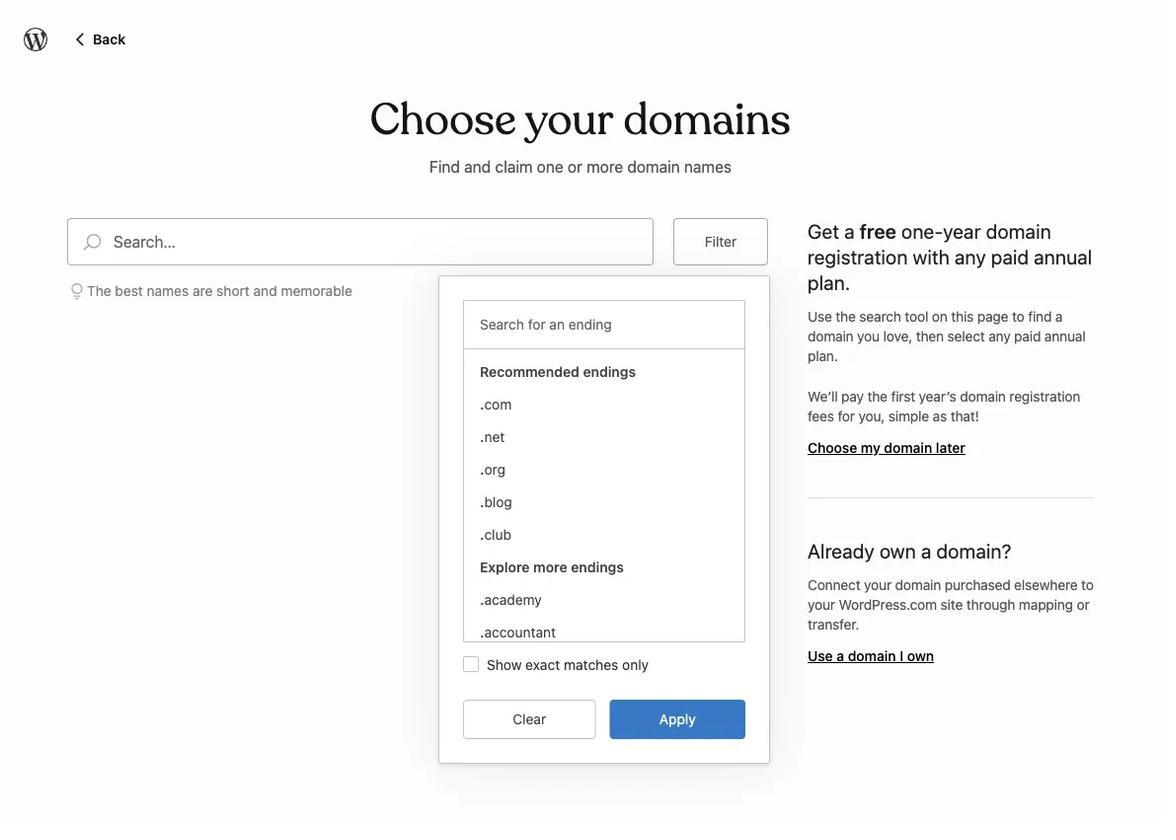 Task type: describe. For each thing, give the bounding box(es) containing it.
domain for my
[[884, 440, 932, 456]]

domain for your
[[895, 577, 941, 593]]

this
[[951, 308, 974, 325]]

elsewhere
[[1014, 577, 1078, 593]]

i
[[900, 648, 904, 664]]

Search for an ending text field
[[480, 313, 726, 337]]

simple
[[889, 408, 929, 424]]

none text field inside domain search filters 'tooltip'
[[480, 306, 740, 343]]

are
[[193, 283, 213, 299]]

domain search filters tooltip
[[438, 265, 770, 764]]

then
[[916, 328, 944, 344]]

on
[[932, 308, 948, 325]]

year's
[[919, 388, 957, 405]]

domain for a
[[848, 648, 896, 664]]

transfer.
[[808, 616, 859, 633]]

we'll pay the first year's domain registration fees for you, simple as that!
[[808, 388, 1081, 424]]

Show exact matches only checkbox
[[463, 656, 479, 672]]

use a domain i own
[[808, 648, 934, 664]]

. for academy
[[480, 591, 484, 608]]

academy
[[484, 591, 542, 608]]

use the search tool on this page to find a domain you love, then select any paid annual plan.
[[808, 308, 1086, 364]]

for
[[838, 408, 855, 424]]

purchased
[[945, 577, 1011, 593]]

pay
[[842, 388, 864, 405]]

as
[[933, 408, 947, 424]]

matches
[[564, 656, 618, 673]]

memorable
[[281, 283, 352, 299]]

explore more endings
[[480, 559, 624, 575]]

domain inside we'll pay the first year's domain registration fees for you, simple as that!
[[960, 388, 1006, 405]]

use for use the search tool on this page to find a domain you love, then select any paid annual plan.
[[808, 308, 832, 325]]

1 vertical spatial and
[[253, 283, 277, 299]]

0 vertical spatial own
[[880, 539, 916, 562]]

any inside use the search tool on this page to find a domain you love, then select any paid annual plan.
[[989, 328, 1011, 344]]

plan. inside one-year domain registration with any paid annual plan.
[[808, 270, 850, 294]]

connect
[[808, 577, 861, 593]]

one
[[537, 157, 564, 176]]

with
[[913, 245, 950, 268]]

paid inside use the search tool on this page to find a domain you love, then select any paid annual plan.
[[1014, 328, 1041, 344]]

connect your domain purchased elsewhere to your wordpress.com site through mapping or transfer.
[[808, 577, 1094, 633]]

show exact matches only
[[487, 656, 649, 673]]

domain for year
[[986, 219, 1051, 242]]

to inside use the search tool on this page to find a domain you love, then select any paid annual plan.
[[1012, 308, 1025, 325]]

. academy
[[480, 591, 542, 608]]

1 horizontal spatial your
[[864, 577, 892, 593]]

show
[[487, 656, 522, 673]]

1 vertical spatial own
[[907, 648, 934, 664]]

clear
[[513, 711, 546, 728]]

clear button
[[463, 700, 596, 739]]

domain?
[[937, 539, 1012, 562]]

recommended
[[480, 363, 580, 379]]

choose for my
[[808, 440, 857, 456]]

site
[[941, 597, 963, 613]]

filter
[[705, 233, 737, 250]]

. for club
[[480, 526, 484, 542]]

use for use a domain i own
[[808, 648, 833, 664]]

. org
[[480, 461, 506, 477]]

wordpress.com
[[839, 597, 937, 613]]

one-
[[902, 219, 943, 242]]

back link
[[71, 27, 126, 50]]

the inside we'll pay the first year's domain registration fees for you, simple as that!
[[867, 388, 888, 405]]

. for blog
[[480, 494, 484, 510]]

plan. inside use the search tool on this page to find a domain you love, then select any paid annual plan.
[[808, 348, 838, 364]]

recommended endings
[[480, 363, 636, 379]]

you
[[857, 328, 880, 344]]



Task type: locate. For each thing, give the bounding box(es) containing it.
only
[[622, 656, 649, 673]]

1 vertical spatial registration
[[1010, 388, 1081, 405]]

domain names
[[627, 157, 732, 176]]

2 . from the top
[[480, 428, 484, 445]]

and inside choose your domains find and claim one or more domain names
[[464, 157, 491, 176]]

and right find
[[464, 157, 491, 176]]

plan.
[[808, 270, 850, 294], [808, 348, 838, 364]]

. for org
[[480, 461, 484, 477]]

a right get
[[844, 219, 855, 242]]

1 vertical spatial endings
[[571, 559, 624, 575]]

. down . org
[[480, 494, 484, 510]]

to right elsewhere
[[1081, 577, 1094, 593]]

get
[[808, 219, 839, 242]]

select
[[948, 328, 985, 344]]

your domains
[[525, 93, 791, 148]]

annual
[[1034, 245, 1093, 268], [1045, 328, 1086, 344]]

1 horizontal spatial registration
[[1010, 388, 1081, 405]]

0 horizontal spatial registration
[[808, 245, 908, 268]]

or
[[568, 157, 582, 176], [1077, 597, 1090, 613]]

your up 'transfer.'
[[808, 597, 835, 613]]

0 vertical spatial registration
[[808, 245, 908, 268]]

0 vertical spatial your
[[864, 577, 892, 593]]

exact
[[526, 656, 560, 673]]

back
[[93, 31, 126, 47]]

. com
[[480, 396, 512, 412]]

. for accountant
[[480, 624, 484, 640]]

1 horizontal spatial any
[[989, 328, 1011, 344]]

1 vertical spatial to
[[1081, 577, 1094, 593]]

the
[[87, 283, 111, 299]]

. down . blog
[[480, 526, 484, 542]]

fees
[[808, 408, 834, 424]]

0 horizontal spatial choose
[[370, 93, 516, 148]]

0 horizontal spatial and
[[253, 283, 277, 299]]

use left search
[[808, 308, 832, 325]]

through
[[967, 597, 1015, 613]]

0 horizontal spatial your
[[808, 597, 835, 613]]

. for net
[[480, 428, 484, 445]]

annual inside one-year domain registration with any paid annual plan.
[[1034, 245, 1093, 268]]

1 . from the top
[[480, 396, 484, 412]]

use
[[808, 308, 832, 325], [808, 648, 833, 664]]

1 plan. from the top
[[808, 270, 850, 294]]

already
[[808, 539, 875, 562]]

first
[[891, 388, 915, 405]]

choose for your domains
[[370, 93, 516, 148]]

or inside choose your domains find and claim one or more domain names
[[568, 157, 582, 176]]

com
[[484, 396, 512, 412]]

0 vertical spatial plan.
[[808, 270, 850, 294]]

annual inside use the search tool on this page to find a domain you love, then select any paid annual plan.
[[1045, 328, 1086, 344]]

What would you like your domain name to be? search field
[[114, 219, 653, 264]]

. down explore
[[480, 591, 484, 608]]

1 vertical spatial plan.
[[808, 348, 838, 364]]

domain down already own a domain?
[[895, 577, 941, 593]]

2 plan. from the top
[[808, 348, 838, 364]]

and
[[464, 157, 491, 176], [253, 283, 277, 299]]

1 vertical spatial paid
[[1014, 328, 1041, 344]]

0 vertical spatial endings
[[583, 363, 636, 379]]

endings down search for an ending text field on the top of the page
[[583, 363, 636, 379]]

or right one
[[568, 157, 582, 176]]

choose my domain later button
[[808, 440, 966, 456]]

1 vertical spatial the
[[867, 388, 888, 405]]

more inside choose your domains find and claim one or more domain names
[[587, 157, 623, 176]]

0 vertical spatial annual
[[1034, 245, 1093, 268]]

paid down find
[[1014, 328, 1041, 344]]

0 vertical spatial more
[[587, 157, 623, 176]]

later
[[936, 440, 966, 456]]

1 vertical spatial choose
[[808, 440, 857, 456]]

accountant
[[484, 624, 556, 640]]

more right explore
[[533, 559, 567, 575]]

choose up find
[[370, 93, 516, 148]]

0 vertical spatial any
[[955, 245, 986, 268]]

tool
[[905, 308, 928, 325]]

domain inside the connect your domain purchased elsewhere to your wordpress.com site through mapping or transfer.
[[895, 577, 941, 593]]

names
[[147, 283, 189, 299]]

1 vertical spatial your
[[808, 597, 835, 613]]

to inside the connect your domain purchased elsewhere to your wordpress.com site through mapping or transfer.
[[1081, 577, 1094, 593]]

more inside domain search filters 'tooltip'
[[533, 559, 567, 575]]

. club
[[480, 526, 512, 542]]

. for com
[[480, 396, 484, 412]]

choose my domain later
[[808, 440, 966, 456]]

0 vertical spatial to
[[1012, 308, 1025, 325]]

use down 'transfer.'
[[808, 648, 833, 664]]

free
[[860, 219, 897, 242]]

plan. up we'll on the top right
[[808, 348, 838, 364]]

any inside one-year domain registration with any paid annual plan.
[[955, 245, 986, 268]]

.
[[480, 396, 484, 412], [480, 428, 484, 445], [480, 461, 484, 477], [480, 494, 484, 510], [480, 526, 484, 542], [480, 591, 484, 608], [480, 624, 484, 640]]

you,
[[859, 408, 885, 424]]

0 vertical spatial the
[[836, 308, 856, 325]]

get a free
[[808, 219, 897, 242]]

1 horizontal spatial and
[[464, 157, 491, 176]]

use a domain i own button
[[808, 648, 934, 664]]

0 horizontal spatial more
[[533, 559, 567, 575]]

find
[[1028, 308, 1052, 325]]

any down year on the right of page
[[955, 245, 986, 268]]

my
[[861, 440, 881, 456]]

paid
[[991, 245, 1029, 268], [1014, 328, 1041, 344]]

0 vertical spatial and
[[464, 157, 491, 176]]

choose down fees
[[808, 440, 857, 456]]

any
[[955, 245, 986, 268], [989, 328, 1011, 344]]

to
[[1012, 308, 1025, 325], [1081, 577, 1094, 593]]

. blog
[[480, 494, 512, 510]]

. net
[[480, 428, 505, 445]]

0 vertical spatial choose
[[370, 93, 516, 148]]

3 . from the top
[[480, 461, 484, 477]]

blog
[[484, 494, 512, 510]]

club
[[484, 526, 512, 542]]

endings
[[583, 363, 636, 379], [571, 559, 624, 575]]

0 horizontal spatial or
[[568, 157, 582, 176]]

any down page
[[989, 328, 1011, 344]]

the up you,
[[867, 388, 888, 405]]

more
[[587, 157, 623, 176], [533, 559, 567, 575]]

. up . org
[[480, 428, 484, 445]]

domain
[[986, 219, 1051, 242], [808, 328, 854, 344], [960, 388, 1006, 405], [884, 440, 932, 456], [895, 577, 941, 593], [848, 648, 896, 664]]

0 vertical spatial paid
[[991, 245, 1029, 268]]

find
[[430, 157, 460, 176]]

plan. down get
[[808, 270, 850, 294]]

a inside use the search tool on this page to find a domain you love, then select any paid annual plan.
[[1056, 308, 1063, 325]]

choose your domains find and claim one or more domain names
[[370, 93, 791, 176]]

page
[[977, 308, 1009, 325]]

. down the ". net"
[[480, 461, 484, 477]]

0 vertical spatial use
[[808, 308, 832, 325]]

endings right explore
[[571, 559, 624, 575]]

. accountant
[[480, 624, 556, 640]]

1 vertical spatial use
[[808, 648, 833, 664]]

own up the wordpress.com
[[880, 539, 916, 562]]

1 vertical spatial annual
[[1045, 328, 1086, 344]]

None text field
[[480, 306, 740, 343]]

one-year domain registration with any paid annual plan.
[[808, 219, 1093, 294]]

registration inside one-year domain registration with any paid annual plan.
[[808, 245, 908, 268]]

we'll
[[808, 388, 838, 405]]

short
[[216, 283, 250, 299]]

net
[[484, 428, 505, 445]]

a down 'transfer.'
[[837, 648, 844, 664]]

use inside use the search tool on this page to find a domain you love, then select any paid annual plan.
[[808, 308, 832, 325]]

registration down get a free
[[808, 245, 908, 268]]

5 . from the top
[[480, 526, 484, 542]]

1 use from the top
[[808, 308, 832, 325]]

1 vertical spatial any
[[989, 328, 1011, 344]]

. up the ". net"
[[480, 396, 484, 412]]

registration
[[808, 245, 908, 268], [1010, 388, 1081, 405]]

explore
[[480, 559, 530, 575]]

choose inside choose your domains find and claim one or more domain names
[[370, 93, 516, 148]]

paid inside one-year domain registration with any paid annual plan.
[[991, 245, 1029, 268]]

more right one
[[587, 157, 623, 176]]

domain left i
[[848, 648, 896, 664]]

annual down find
[[1045, 328, 1086, 344]]

0 horizontal spatial the
[[836, 308, 856, 325]]

0 horizontal spatial to
[[1012, 308, 1025, 325]]

apply
[[659, 711, 696, 728]]

1 horizontal spatial the
[[867, 388, 888, 405]]

that!
[[951, 408, 979, 424]]

claim
[[495, 157, 533, 176]]

1 horizontal spatial more
[[587, 157, 623, 176]]

already own a domain?
[[808, 539, 1012, 562]]

mapping
[[1019, 597, 1073, 613]]

a right find
[[1056, 308, 1063, 325]]

0 horizontal spatial any
[[955, 245, 986, 268]]

1 vertical spatial or
[[1077, 597, 1090, 613]]

. down . academy
[[480, 624, 484, 640]]

registration down find
[[1010, 388, 1081, 405]]

org
[[484, 461, 506, 477]]

1 vertical spatial more
[[533, 559, 567, 575]]

to left find
[[1012, 308, 1025, 325]]

the best names are short and memorable
[[87, 283, 352, 299]]

domain right year on the right of page
[[986, 219, 1051, 242]]

filter button
[[673, 218, 768, 265]]

a
[[844, 219, 855, 242], [1056, 308, 1063, 325], [921, 539, 932, 562], [837, 648, 844, 664]]

own
[[880, 539, 916, 562], [907, 648, 934, 664]]

1 horizontal spatial to
[[1081, 577, 1094, 593]]

a left domain?
[[921, 539, 932, 562]]

registration inside we'll pay the first year's domain registration fees for you, simple as that!
[[1010, 388, 1081, 405]]

domain inside use the search tool on this page to find a domain you love, then select any paid annual plan.
[[808, 328, 854, 344]]

4 . from the top
[[480, 494, 484, 510]]

0 vertical spatial or
[[568, 157, 582, 176]]

the inside use the search tool on this page to find a domain you love, then select any paid annual plan.
[[836, 308, 856, 325]]

search
[[859, 308, 901, 325]]

7 . from the top
[[480, 624, 484, 640]]

your up the wordpress.com
[[864, 577, 892, 593]]

apply button
[[610, 700, 746, 739]]

2 use from the top
[[808, 648, 833, 664]]

6 . from the top
[[480, 591, 484, 608]]

annual up find
[[1034, 245, 1093, 268]]

domain inside one-year domain registration with any paid annual plan.
[[986, 219, 1051, 242]]

1 horizontal spatial choose
[[808, 440, 857, 456]]

best
[[115, 283, 143, 299]]

love,
[[883, 328, 913, 344]]

1 horizontal spatial or
[[1077, 597, 1090, 613]]

the left search
[[836, 308, 856, 325]]

domain left you
[[808, 328, 854, 344]]

own right i
[[907, 648, 934, 664]]

or inside the connect your domain purchased elsewhere to your wordpress.com site through mapping or transfer.
[[1077, 597, 1090, 613]]

or right mapping
[[1077, 597, 1090, 613]]

and right short
[[253, 283, 277, 299]]

year
[[943, 219, 981, 242]]

domain up the that!
[[960, 388, 1006, 405]]

your
[[864, 577, 892, 593], [808, 597, 835, 613]]

paid up page
[[991, 245, 1029, 268]]

None search field
[[67, 218, 654, 265]]

domain down simple
[[884, 440, 932, 456]]

the
[[836, 308, 856, 325], [867, 388, 888, 405]]



Task type: vqa. For each thing, say whether or not it's contained in the screenshot.
Claim at the top of page
yes



